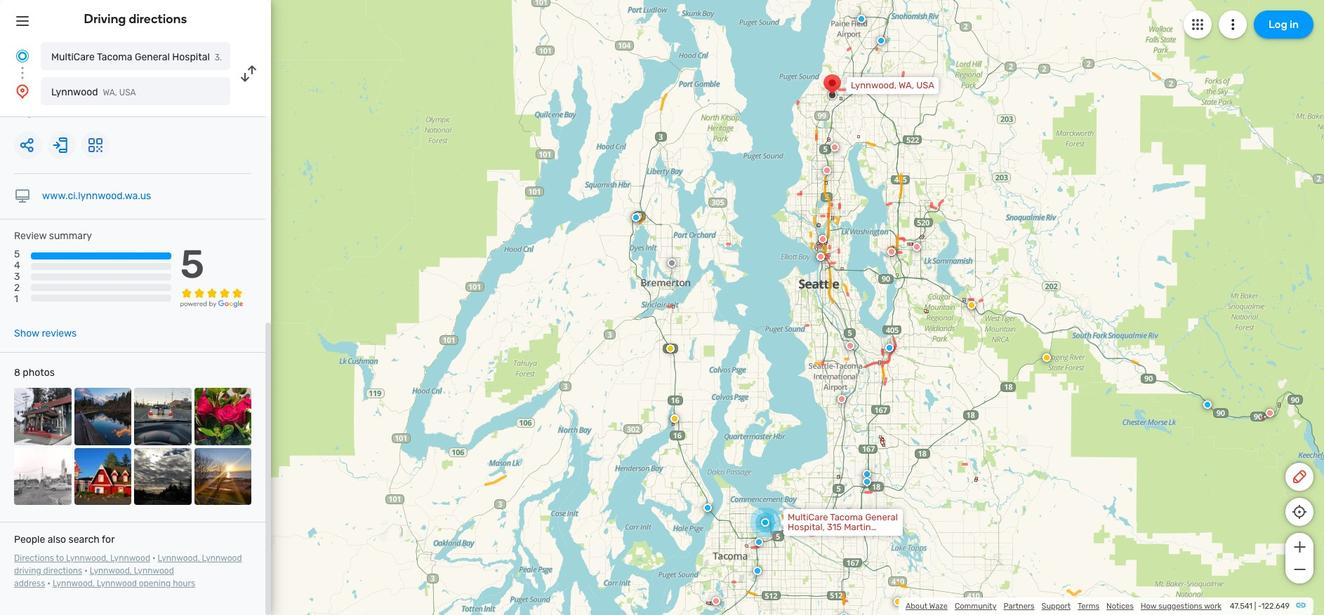 Task type: locate. For each thing, give the bounding box(es) containing it.
image 4 of lynnwood, lynnwood image
[[194, 388, 251, 446]]

1 horizontal spatial hazard image
[[968, 301, 976, 310]]

search
[[68, 534, 100, 546]]

lynnwood, wa, usa
[[851, 80, 935, 91]]

police image
[[886, 344, 894, 353], [1204, 401, 1212, 409], [704, 504, 712, 513], [755, 539, 763, 547]]

1 vertical spatial hazard image
[[671, 415, 679, 423]]

0 horizontal spatial 5
[[14, 249, 20, 261]]

lynnwood, inside lynnwood, lynnwood address
[[90, 567, 132, 577]]

47.541
[[1230, 603, 1253, 612]]

lynnwood, inside the lynnwood, lynnwood driving directions
[[158, 554, 200, 564]]

0 vertical spatial hazard image
[[968, 301, 976, 310]]

lynnwood, lynnwood driving directions
[[14, 554, 242, 577]]

road closed image
[[831, 143, 839, 152], [819, 235, 827, 244], [913, 243, 921, 251], [888, 248, 896, 256], [838, 395, 846, 404], [1266, 409, 1275, 418]]

0 horizontal spatial wa,
[[14, 108, 31, 120]]

5 inside 5 4 3 2 1
[[14, 249, 20, 261]]

lynnwood for lynnwood, lynnwood address
[[134, 567, 174, 577]]

lynnwood, lynnwood address
[[14, 567, 174, 589]]

summary
[[49, 230, 92, 242]]

lynnwood, lynnwood address link
[[14, 567, 174, 589]]

driving directions
[[84, 11, 187, 27]]

road closed image
[[823, 166, 831, 175], [817, 253, 825, 261], [846, 342, 855, 350], [712, 598, 721, 606]]

usa for lynnwood
[[119, 88, 136, 98]]

hazard image
[[666, 345, 675, 353], [671, 415, 679, 423]]

opening
[[139, 579, 171, 589]]

partners link
[[1004, 603, 1035, 612]]

directions to lynnwood, lynnwood
[[14, 554, 150, 564]]

0 vertical spatial directions
[[129, 11, 187, 27]]

5 4 3 2 1
[[14, 249, 20, 306]]

-
[[1258, 603, 1262, 612]]

for
[[102, 534, 115, 546]]

reviews
[[42, 328, 77, 340]]

wa, inside "lynnwood wa, usa"
[[103, 88, 117, 98]]

support link
[[1042, 603, 1071, 612]]

0 horizontal spatial hazard image
[[894, 598, 902, 607]]

address
[[14, 579, 45, 589]]

1 horizontal spatial wa,
[[103, 88, 117, 98]]

5
[[180, 242, 205, 288], [14, 249, 20, 261]]

lynnwood inside lynnwood, lynnwood address
[[134, 567, 174, 577]]

how suggestions work link
[[1141, 603, 1222, 612]]

link image
[[1296, 600, 1307, 612]]

122.649
[[1262, 603, 1290, 612]]

directions up 'general'
[[129, 11, 187, 27]]

|
[[1255, 603, 1257, 612]]

police image
[[857, 15, 866, 23], [877, 37, 886, 45], [633, 213, 642, 221], [632, 213, 640, 222], [863, 471, 872, 479], [863, 478, 872, 487], [754, 567, 762, 576], [840, 614, 848, 616]]

lynnwood inside the lynnwood, lynnwood driving directions
[[202, 554, 242, 564]]

5 for 5 4 3 2 1
[[14, 249, 20, 261]]

multicare tacoma general hospital
[[51, 51, 210, 63]]

hospital
[[172, 51, 210, 63]]

2 horizontal spatial usa
[[917, 80, 935, 91]]

people also search for
[[14, 534, 115, 546]]

usa
[[917, 80, 935, 91], [119, 88, 136, 98], [33, 108, 53, 120]]

directions down to
[[43, 567, 82, 577]]

1 horizontal spatial usa
[[119, 88, 136, 98]]

0 horizontal spatial usa
[[33, 108, 53, 120]]

multicare tacoma general hospital button
[[41, 42, 230, 70]]

lynnwood, lynnwood opening hours link
[[53, 579, 195, 589]]

show reviews
[[14, 328, 77, 340]]

general
[[135, 51, 170, 63]]

pencil image
[[1291, 469, 1308, 486]]

3
[[14, 271, 20, 283]]

2
[[14, 283, 20, 295]]

directions
[[129, 11, 187, 27], [43, 567, 82, 577]]

hazard image
[[968, 301, 976, 310], [1043, 354, 1051, 362], [894, 598, 902, 607]]

community
[[955, 603, 997, 612]]

wa, for lynnwood
[[103, 88, 117, 98]]

community link
[[955, 603, 997, 612]]

lynnwood, lynnwood driving directions link
[[14, 554, 242, 577]]

lynnwood for lynnwood, lynnwood driving directions
[[202, 554, 242, 564]]

0 vertical spatial hazard image
[[666, 345, 675, 353]]

driving
[[14, 567, 41, 577]]

work
[[1204, 603, 1222, 612]]

notices link
[[1107, 603, 1134, 612]]

usa inside "lynnwood wa, usa"
[[119, 88, 136, 98]]

lynnwood
[[51, 86, 98, 98], [110, 554, 150, 564], [202, 554, 242, 564], [134, 567, 174, 577], [97, 579, 137, 589]]

image 2 of lynnwood, lynnwood image
[[74, 388, 131, 446]]

wa,
[[899, 80, 914, 91], [103, 88, 117, 98], [14, 108, 31, 120]]

partners
[[1004, 603, 1035, 612]]

image 1 of lynnwood, lynnwood image
[[14, 388, 71, 446]]

lynnwood, lynnwood opening hours
[[53, 579, 195, 589]]

suggestions
[[1159, 603, 1203, 612]]

lynnwood,
[[851, 80, 897, 91], [66, 554, 108, 564], [158, 554, 200, 564], [90, 567, 132, 577], [53, 579, 95, 589]]

waze
[[930, 603, 948, 612]]

2 vertical spatial hazard image
[[894, 598, 902, 607]]

about waze link
[[906, 603, 948, 612]]

www.ci.lynnwood.wa.us link
[[42, 190, 151, 202]]

show
[[14, 328, 39, 340]]

1 horizontal spatial directions
[[129, 11, 187, 27]]

people
[[14, 534, 45, 546]]

8
[[14, 367, 20, 379]]

1 horizontal spatial 5
[[180, 242, 205, 288]]

0 horizontal spatial directions
[[43, 567, 82, 577]]

2 horizontal spatial wa,
[[899, 80, 914, 91]]

photos
[[23, 367, 55, 379]]

1 vertical spatial hazard image
[[1043, 354, 1051, 362]]

image 6 of lynnwood, lynnwood image
[[74, 448, 131, 506]]

support
[[1042, 603, 1071, 612]]

1 vertical spatial directions
[[43, 567, 82, 577]]

accident image
[[668, 259, 676, 268]]



Task type: vqa. For each thing, say whether or not it's contained in the screenshot.
Current Location icon
yes



Task type: describe. For each thing, give the bounding box(es) containing it.
8 photos
[[14, 367, 55, 379]]

lynnwood for lynnwood, lynnwood opening hours
[[97, 579, 137, 589]]

directions inside the lynnwood, lynnwood driving directions
[[43, 567, 82, 577]]

4
[[14, 260, 20, 272]]

lynnwood wa, usa
[[51, 86, 136, 98]]

directions to lynnwood, lynnwood link
[[14, 554, 150, 564]]

computer image
[[14, 188, 31, 205]]

driving
[[84, 11, 126, 27]]

5 for 5
[[180, 242, 205, 288]]

also
[[48, 534, 66, 546]]

tacoma
[[97, 51, 132, 63]]

multicare
[[51, 51, 95, 63]]

directions
[[14, 554, 54, 564]]

terms link
[[1078, 603, 1100, 612]]

image 7 of lynnwood, lynnwood image
[[134, 448, 191, 506]]

wa, for lynnwood,
[[899, 80, 914, 91]]

zoom in image
[[1291, 539, 1309, 556]]

47.541 | -122.649
[[1230, 603, 1290, 612]]

lynnwood, for lynnwood, wa, usa
[[851, 80, 897, 91]]

hours
[[173, 579, 195, 589]]

usa for lynnwood,
[[917, 80, 935, 91]]

image 5 of lynnwood, lynnwood image
[[14, 448, 71, 506]]

review
[[14, 230, 47, 242]]

about waze community partners support terms notices how suggestions work
[[906, 603, 1222, 612]]

lynnwood, for lynnwood, lynnwood driving directions
[[158, 554, 200, 564]]

lynnwood, for lynnwood, lynnwood address
[[90, 567, 132, 577]]

notices
[[1107, 603, 1134, 612]]

lynnwood, for lynnwood, lynnwood opening hours
[[53, 579, 95, 589]]

www.ci.lynnwood.wa.us
[[42, 190, 151, 202]]

image 3 of lynnwood, lynnwood image
[[134, 388, 191, 446]]

image 8 of lynnwood, lynnwood image
[[194, 448, 251, 506]]

terms
[[1078, 603, 1100, 612]]

1
[[14, 294, 18, 306]]

location image
[[14, 83, 31, 100]]

review summary
[[14, 230, 92, 242]]

how
[[1141, 603, 1157, 612]]

about
[[906, 603, 928, 612]]

to
[[56, 554, 64, 564]]

wa, usa
[[14, 108, 53, 120]]

current location image
[[14, 48, 31, 65]]

2 horizontal spatial hazard image
[[1043, 354, 1051, 362]]

zoom out image
[[1291, 562, 1309, 579]]



